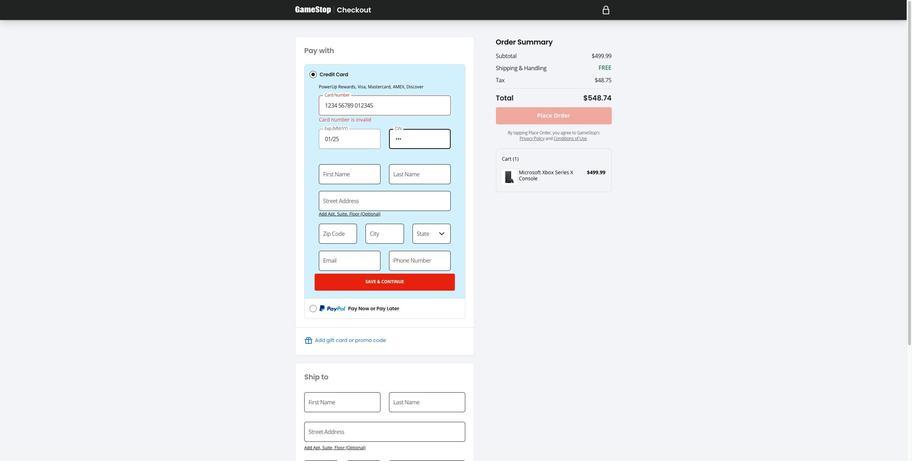 Task type: describe. For each thing, give the bounding box(es) containing it.
lock icon image
[[603, 6, 610, 14]]

gift card image
[[305, 336, 313, 345]]

gamestop image
[[295, 6, 331, 14]]



Task type: locate. For each thing, give the bounding box(es) containing it.
None text field
[[319, 96, 451, 116], [389, 164, 451, 184], [319, 224, 357, 244], [305, 393, 381, 412], [389, 393, 466, 412], [305, 422, 466, 442], [319, 96, 451, 116], [389, 164, 451, 184], [319, 224, 357, 244], [305, 393, 381, 412], [389, 393, 466, 412], [305, 422, 466, 442]]

microsoft xbox series x console image
[[502, 170, 517, 185]]

None password field
[[389, 129, 451, 149]]

None telephone field
[[389, 251, 451, 271]]

None email field
[[319, 251, 381, 271]]

tab list
[[305, 64, 466, 319]]

None text field
[[319, 129, 381, 149], [319, 164, 381, 184], [319, 191, 451, 211], [366, 224, 404, 244], [305, 461, 338, 461], [347, 461, 381, 461], [319, 129, 381, 149], [319, 164, 381, 184], [319, 191, 451, 211], [366, 224, 404, 244], [305, 461, 338, 461], [347, 461, 381, 461]]



Task type: vqa. For each thing, say whether or not it's contained in the screenshot.
My Orders link
no



